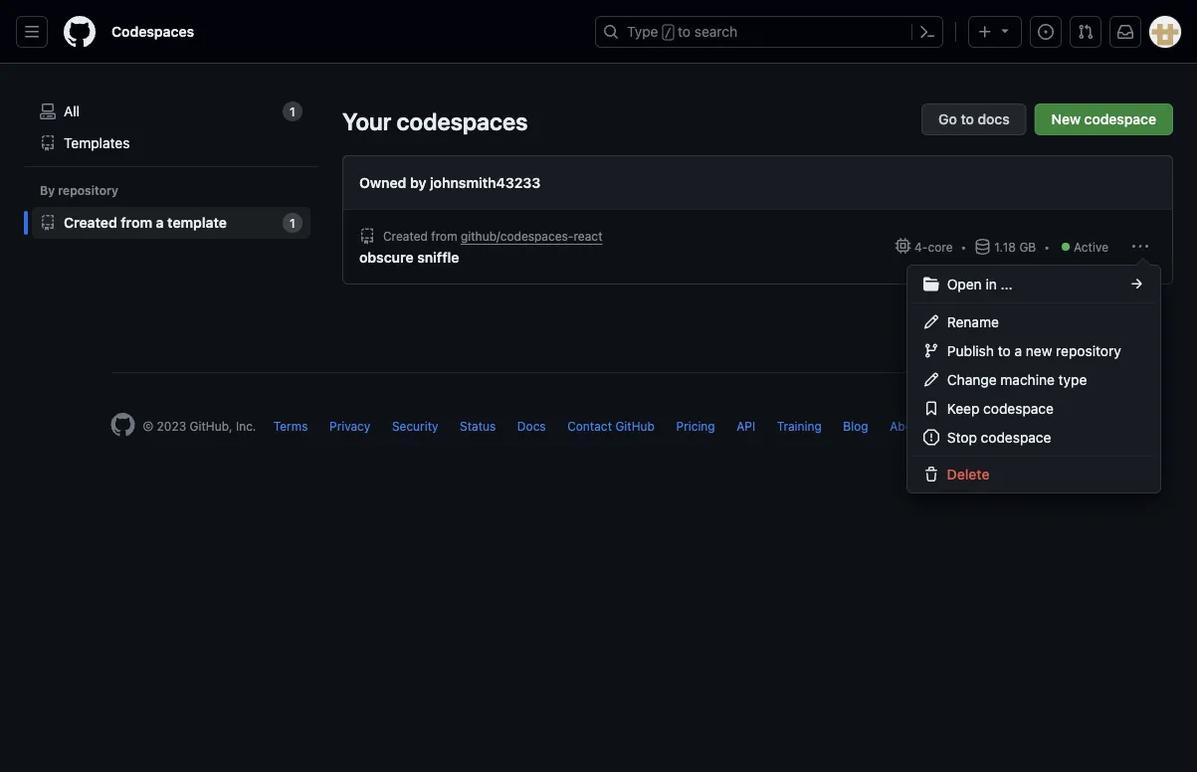 Task type: locate. For each thing, give the bounding box(es) containing it.
pricing link
[[676, 419, 715, 433]]

menu
[[907, 265, 1162, 494]]

owned by johnsmith43233
[[359, 174, 541, 191]]

a inside by repository list
[[156, 214, 164, 231]]

cpu image
[[895, 238, 911, 254]]

0 horizontal spatial repository
[[58, 184, 118, 198]]

type / to search
[[627, 23, 738, 40]]

0 vertical spatial codespace
[[1085, 111, 1157, 127]]

/
[[665, 26, 672, 40]]

to
[[678, 23, 691, 40], [961, 111, 974, 127], [998, 342, 1011, 359]]

a left template
[[156, 214, 164, 231]]

stop image
[[924, 429, 940, 445]]

1 horizontal spatial a
[[1015, 342, 1022, 359]]

codespace right new
[[1085, 111, 1157, 127]]

database image
[[975, 239, 991, 255]]

obscure sniffle link
[[359, 247, 467, 268]]

your codespaces
[[342, 107, 528, 135]]

owned
[[359, 174, 406, 191]]

sniffle
[[417, 249, 459, 265]]

training link
[[777, 419, 822, 433]]

• left dot fill icon
[[1044, 240, 1050, 254]]

security
[[392, 419, 438, 433]]

a inside publish to a new repository button
[[1015, 342, 1022, 359]]

repo template image inside templates link
[[40, 135, 56, 151]]

0 horizontal spatial created
[[64, 214, 117, 231]]

obscure sniffle
[[359, 249, 459, 265]]

0 horizontal spatial from
[[121, 214, 152, 231]]

training
[[777, 419, 822, 433]]

publish to a new repository button
[[908, 336, 1161, 365]]

from up the "sniffle"
[[431, 229, 457, 243]]

2023
[[157, 419, 186, 433]]

terms link
[[274, 419, 308, 433]]

created from github/codespaces-react
[[383, 229, 603, 243]]

trash image
[[924, 467, 940, 483]]

docs
[[517, 419, 546, 433]]

0 vertical spatial repository
[[58, 184, 118, 198]]

1 left your at the left of page
[[290, 105, 295, 118]]

1 for all
[[290, 105, 295, 118]]

from inside by repository list
[[121, 214, 152, 231]]

1.18
[[995, 240, 1016, 254]]

issue opened image
[[1038, 24, 1054, 40]]

1 vertical spatial repository
[[1056, 342, 1121, 359]]

delete
[[947, 466, 990, 483]]

menu containing open in ...
[[907, 265, 1162, 494]]

about link
[[890, 419, 924, 433]]

privacy
[[330, 419, 371, 433]]

2 horizontal spatial to
[[998, 342, 1011, 359]]

go to docs
[[939, 111, 1010, 127]]

new
[[1026, 342, 1052, 359]]

codespace down keep codespace
[[981, 429, 1052, 445]]

to for publish to a new repository
[[998, 342, 1011, 359]]

codespaces link
[[104, 16, 202, 48]]

codespaces image
[[40, 104, 56, 119]]

2 vertical spatial to
[[998, 342, 1011, 359]]

file directory open fill image
[[924, 276, 940, 292]]

repo template image
[[40, 135, 56, 151], [359, 228, 375, 244]]

homepage image
[[111, 413, 135, 437]]

1 vertical spatial 1
[[290, 216, 295, 230]]

1 vertical spatial to
[[961, 111, 974, 127]]

1 horizontal spatial created
[[383, 229, 428, 243]]

0 horizontal spatial a
[[156, 214, 164, 231]]

your
[[342, 107, 391, 135]]

codespaces
[[111, 23, 194, 40]]

arrow right image
[[1129, 276, 1145, 292]]

api
[[737, 419, 756, 433]]

0 horizontal spatial repo template image
[[40, 135, 56, 151]]

1 vertical spatial codespace
[[984, 400, 1054, 417]]

codespace for new codespace
[[1085, 111, 1157, 127]]

created
[[64, 214, 117, 231], [383, 229, 428, 243]]

notifications image
[[1118, 24, 1134, 40]]

1 horizontal spatial from
[[431, 229, 457, 243]]

repo template image up obscure in the top left of the page
[[359, 228, 375, 244]]

0 horizontal spatial •
[[961, 240, 967, 254]]

0 horizontal spatial to
[[678, 23, 691, 40]]

publish to a new repository
[[947, 342, 1121, 359]]

status
[[460, 419, 496, 433]]

blog
[[843, 419, 869, 433]]

•
[[961, 240, 967, 254], [1044, 240, 1050, 254]]

template
[[167, 214, 227, 231]]

codespace for keep codespace
[[984, 400, 1054, 417]]

0 vertical spatial repo template image
[[40, 135, 56, 151]]

0 vertical spatial to
[[678, 23, 691, 40]]

github/codespaces-
[[461, 229, 574, 243]]

delete button
[[908, 461, 1161, 489]]

© 2023 github, inc.
[[143, 419, 256, 433]]

to right go
[[961, 111, 974, 127]]

a for new
[[1015, 342, 1022, 359]]

codespace inside button
[[981, 429, 1052, 445]]

1 vertical spatial a
[[1015, 342, 1022, 359]]

change machine type
[[947, 371, 1087, 388]]

1 horizontal spatial •
[[1044, 240, 1050, 254]]

codespace inside button
[[984, 400, 1054, 417]]

created up obscure sniffle
[[383, 229, 428, 243]]

terms
[[274, 419, 308, 433]]

repo template image for created from
[[359, 228, 375, 244]]

1 horizontal spatial repository
[[1056, 342, 1121, 359]]

footer
[[95, 372, 1102, 487]]

show more actions for codespace image
[[1133, 239, 1149, 255]]

docs
[[978, 111, 1010, 127]]

1 vertical spatial repo template image
[[359, 228, 375, 244]]

2 1 from the top
[[290, 216, 295, 230]]

1 horizontal spatial repo template image
[[359, 228, 375, 244]]

to up change machine type
[[998, 342, 1011, 359]]

1 1 from the top
[[290, 105, 295, 118]]

templates
[[64, 135, 130, 151]]

codespace down change machine type
[[984, 400, 1054, 417]]

created inside by repository list
[[64, 214, 117, 231]]

a
[[156, 214, 164, 231], [1015, 342, 1022, 359]]

pricing
[[676, 419, 715, 433]]

github,
[[190, 419, 232, 433]]

github/codespaces-react link
[[461, 229, 603, 243]]

open
[[947, 276, 982, 292]]

created down by repository
[[64, 214, 117, 231]]

stop
[[947, 429, 977, 445]]

repository inside publish to a new repository button
[[1056, 342, 1121, 359]]

1
[[290, 105, 295, 118], [290, 216, 295, 230]]

to right the /
[[678, 23, 691, 40]]

to inside button
[[998, 342, 1011, 359]]

change
[[947, 371, 997, 388]]

repository up type
[[1056, 342, 1121, 359]]

1 horizontal spatial to
[[961, 111, 974, 127]]

docs link
[[517, 419, 546, 433]]

from left template
[[121, 214, 152, 231]]

1 right template
[[290, 216, 295, 230]]

0 vertical spatial a
[[156, 214, 164, 231]]

a left new
[[1015, 342, 1022, 359]]

from
[[121, 214, 152, 231], [431, 229, 457, 243]]

repo template image down codespaces image
[[40, 135, 56, 151]]

pencil image
[[924, 372, 940, 388]]

codespace
[[1085, 111, 1157, 127], [984, 400, 1054, 417], [981, 429, 1052, 445]]

repository right by
[[58, 184, 118, 198]]

1 inside by repository list
[[290, 216, 295, 230]]

0 vertical spatial 1
[[290, 105, 295, 118]]

core
[[928, 240, 953, 254]]

• left database image
[[961, 240, 967, 254]]

security link
[[392, 419, 438, 433]]

2 vertical spatial codespace
[[981, 429, 1052, 445]]



Task type: vqa. For each thing, say whether or not it's contained in the screenshot.
Active
yes



Task type: describe. For each thing, give the bounding box(es) containing it.
templates link
[[32, 127, 311, 159]]

search
[[695, 23, 738, 40]]

rename button
[[908, 308, 1161, 336]]

to for go to docs
[[961, 111, 974, 127]]

blog link
[[843, 419, 869, 433]]

keep
[[947, 400, 980, 417]]

homepage image
[[64, 16, 96, 48]]

git pull request image
[[1078, 24, 1094, 40]]

...
[[1001, 276, 1013, 292]]

©
[[143, 419, 154, 433]]

go to docs link
[[922, 104, 1027, 135]]

publish
[[947, 342, 994, 359]]

gb
[[1020, 240, 1036, 254]]

footer containing © 2023 github, inc.
[[95, 372, 1102, 487]]

open in ... button
[[908, 270, 1161, 299]]

new codespace link
[[1035, 104, 1173, 135]]

github
[[615, 419, 655, 433]]

all
[[64, 103, 80, 119]]

4-core
[[911, 240, 953, 254]]

created from a template
[[64, 214, 227, 231]]

by
[[40, 184, 55, 198]]

johnsmith43233
[[430, 174, 541, 191]]

contact
[[567, 419, 612, 433]]

1.18 gb •
[[995, 240, 1050, 254]]

1 for created from a template
[[290, 216, 295, 230]]

plus image
[[977, 24, 993, 40]]

type
[[1059, 371, 1087, 388]]

command palette image
[[920, 24, 936, 40]]

codespace for stop codespace
[[981, 429, 1052, 445]]

1 • from the left
[[961, 240, 967, 254]]

from for github/codespaces-
[[431, 229, 457, 243]]

inc.
[[236, 419, 256, 433]]

by
[[410, 174, 426, 191]]

git branch image
[[924, 343, 940, 359]]

in
[[986, 276, 997, 292]]

react
[[574, 229, 603, 243]]

keep codespace
[[947, 400, 1054, 417]]

created for created from github/codespaces-react
[[383, 229, 428, 243]]

contact github
[[567, 419, 655, 433]]

change machine type button
[[908, 365, 1161, 394]]

stop codespace
[[947, 429, 1052, 445]]

status link
[[460, 419, 496, 433]]

4-
[[915, 240, 928, 254]]

from for a
[[121, 214, 152, 231]]

open in ...
[[947, 276, 1013, 292]]

by repository list
[[32, 207, 311, 239]]

machine
[[1001, 371, 1055, 388]]

triangle down image
[[997, 22, 1013, 38]]

keep codespace button
[[908, 394, 1161, 423]]

contact github link
[[567, 419, 655, 433]]

obscure
[[359, 249, 414, 265]]

stop codespace button
[[908, 423, 1161, 452]]

active
[[1074, 240, 1109, 254]]

api link
[[737, 419, 756, 433]]

privacy link
[[330, 419, 371, 433]]

codespaces
[[397, 107, 528, 135]]

type
[[627, 23, 658, 40]]

repo template image
[[40, 215, 56, 231]]

created for created from a template
[[64, 214, 117, 231]]

pencil image
[[924, 314, 940, 330]]

go
[[939, 111, 957, 127]]

new codespace
[[1052, 111, 1157, 127]]

by repository
[[40, 184, 118, 198]]

rename
[[947, 314, 999, 330]]

new
[[1052, 111, 1081, 127]]

about
[[890, 419, 924, 433]]

a for template
[[156, 214, 164, 231]]

2 • from the left
[[1044, 240, 1050, 254]]

repo template image for templates
[[40, 135, 56, 151]]

bookmark image
[[924, 401, 940, 417]]

dot fill image
[[1058, 239, 1074, 255]]



